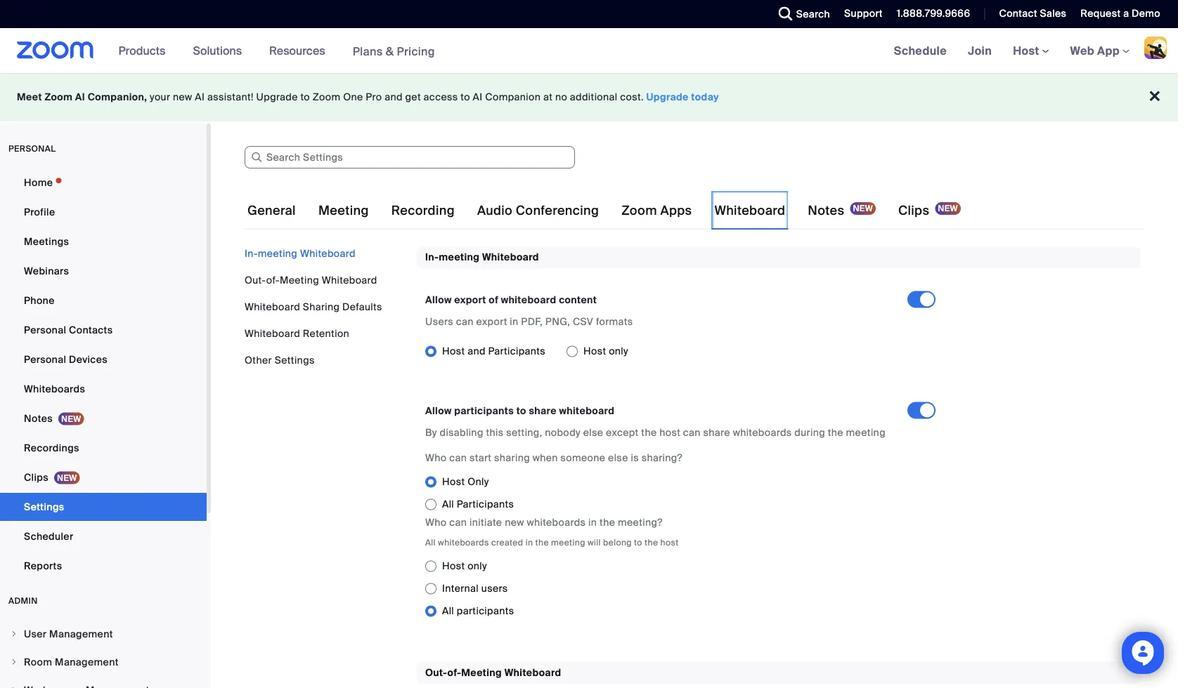 Task type: vqa. For each thing, say whether or not it's contained in the screenshot.
Host Only
yes



Task type: locate. For each thing, give the bounding box(es) containing it.
whiteboard
[[715, 203, 786, 219], [300, 247, 356, 260], [482, 251, 539, 264], [322, 274, 377, 287], [245, 301, 300, 314], [245, 327, 300, 340], [505, 667, 561, 680]]

right image left room
[[10, 659, 18, 667]]

1 horizontal spatial in
[[526, 537, 533, 548]]

to
[[300, 91, 310, 104], [461, 91, 470, 104], [517, 405, 526, 418], [634, 537, 642, 548]]

host down meeting?
[[661, 537, 679, 548]]

0 horizontal spatial host only
[[442, 560, 487, 573]]

demo
[[1132, 7, 1161, 20]]

2 vertical spatial meeting
[[461, 667, 502, 680]]

0 vertical spatial meeting
[[318, 203, 369, 219]]

1 horizontal spatial ai
[[195, 91, 205, 104]]

0 vertical spatial new
[[173, 91, 192, 104]]

whiteboard retention link
[[245, 327, 350, 340]]

1 vertical spatial participants
[[457, 498, 514, 511]]

and down users can export in pdf, png, csv formats
[[468, 345, 486, 358]]

audio
[[477, 203, 513, 219]]

only down formats
[[609, 345, 629, 358]]

2 who from the top
[[425, 517, 447, 530]]

allow
[[425, 294, 452, 307], [425, 405, 452, 418]]

2 horizontal spatial ai
[[473, 91, 483, 104]]

will
[[588, 537, 601, 548]]

0 vertical spatial management
[[49, 628, 113, 641]]

1 ai from the left
[[75, 91, 85, 104]]

host inside meetings navigation
[[1013, 43, 1042, 58]]

0 vertical spatial settings
[[275, 354, 315, 367]]

formats
[[596, 316, 633, 329]]

right image inside room management menu item
[[10, 659, 18, 667]]

admin
[[8, 596, 38, 607]]

participants down users can export in pdf, png, csv formats
[[488, 345, 546, 358]]

in left pdf,
[[510, 316, 519, 329]]

personal for personal devices
[[24, 353, 66, 366]]

1 horizontal spatial clips
[[898, 203, 930, 219]]

0 horizontal spatial new
[[173, 91, 192, 104]]

1 horizontal spatial settings
[[275, 354, 315, 367]]

host inside who can start sharing when someone else is sharing? option group
[[442, 476, 465, 489]]

1 horizontal spatial new
[[505, 517, 524, 530]]

1 vertical spatial participants
[[457, 605, 514, 618]]

in up will
[[589, 517, 597, 530]]

your
[[150, 91, 170, 104]]

0 vertical spatial host
[[660, 427, 681, 440]]

host up internal
[[442, 560, 465, 573]]

only up internal users
[[468, 560, 487, 573]]

1 horizontal spatial out-
[[425, 667, 448, 680]]

1 allow from the top
[[425, 294, 452, 307]]

2 horizontal spatial zoom
[[622, 203, 657, 219]]

2 horizontal spatial whiteboards
[[733, 427, 792, 440]]

share up setting,
[[529, 405, 557, 418]]

schedule link
[[884, 28, 958, 73]]

1 vertical spatial settings
[[24, 501, 64, 514]]

2 vertical spatial all
[[442, 605, 454, 618]]

right image
[[10, 631, 18, 639], [10, 659, 18, 667]]

to down resources dropdown button
[[300, 91, 310, 104]]

export down of
[[476, 316, 507, 329]]

right image for user management
[[10, 631, 18, 639]]

contact
[[999, 7, 1038, 20]]

0 horizontal spatial zoom
[[45, 91, 73, 104]]

the right the during
[[828, 427, 844, 440]]

out-of-meeting whiteboard down all participants
[[425, 667, 561, 680]]

host only inside who can initiate new whiteboards in the meeting? option group
[[442, 560, 487, 573]]

in-meeting whiteboard
[[245, 247, 356, 260], [425, 251, 539, 264]]

0 horizontal spatial share
[[529, 405, 557, 418]]

meeting
[[318, 203, 369, 219], [280, 274, 319, 287], [461, 667, 502, 680]]

of- down in-meeting whiteboard link
[[266, 274, 280, 287]]

0 horizontal spatial in
[[510, 316, 519, 329]]

0 vertical spatial participants
[[454, 405, 514, 418]]

1 vertical spatial and
[[468, 345, 486, 358]]

all for all whiteboards created in the meeting will belong to the host
[[425, 537, 436, 548]]

user
[[24, 628, 47, 641]]

0 vertical spatial share
[[529, 405, 557, 418]]

0 vertical spatial all
[[442, 498, 454, 511]]

new
[[173, 91, 192, 104], [505, 517, 524, 530]]

in for meeting
[[526, 537, 533, 548]]

in-meeting whiteboard up of
[[425, 251, 539, 264]]

participants for all
[[457, 605, 514, 618]]

upgrade right cost.
[[646, 91, 689, 104]]

host up sharing? at bottom
[[660, 427, 681, 440]]

host for participants
[[442, 476, 465, 489]]

the right except
[[641, 427, 657, 440]]

zoom inside tabs of my account settings page tab list
[[622, 203, 657, 219]]

whiteboards left the during
[[733, 427, 792, 440]]

participants inside who can initiate new whiteboards in the meeting? option group
[[457, 605, 514, 618]]

else
[[583, 427, 603, 440], [608, 452, 628, 465]]

host down 'contact sales'
[[1013, 43, 1042, 58]]

1 personal from the top
[[24, 324, 66, 337]]

1 who from the top
[[425, 452, 447, 465]]

start
[[470, 452, 492, 465]]

join
[[968, 43, 992, 58]]

plans & pricing
[[353, 44, 435, 59]]

0 vertical spatial out-of-meeting whiteboard
[[245, 274, 377, 287]]

participants down users
[[457, 605, 514, 618]]

0 vertical spatial and
[[385, 91, 403, 104]]

zoom left apps
[[622, 203, 657, 219]]

1 vertical spatial new
[[505, 517, 524, 530]]

else up someone
[[583, 427, 603, 440]]

ai left companion, at top
[[75, 91, 85, 104]]

out-of-meeting whiteboard up whiteboard sharing defaults
[[245, 274, 377, 287]]

upgrade down product information navigation
[[256, 91, 298, 104]]

2 right image from the top
[[10, 659, 18, 667]]

0 horizontal spatial and
[[385, 91, 403, 104]]

share up who can start sharing when someone else is sharing? option group in the bottom of the page
[[703, 427, 730, 440]]

1 vertical spatial host only
[[442, 560, 487, 573]]

1 vertical spatial only
[[468, 560, 487, 573]]

share
[[529, 405, 557, 418], [703, 427, 730, 440]]

right image
[[10, 687, 18, 689]]

the down 'who can initiate new whiteboards in the meeting?'
[[535, 537, 549, 548]]

allow up the users
[[425, 294, 452, 307]]

personal contacts link
[[0, 316, 207, 344]]

whiteboard inside tabs of my account settings page tab list
[[715, 203, 786, 219]]

this
[[486, 427, 504, 440]]

host button
[[1013, 43, 1049, 58]]

in- down general
[[245, 247, 258, 260]]

in right created
[[526, 537, 533, 548]]

in- down 'recording'
[[425, 251, 439, 264]]

0 vertical spatial out-
[[245, 274, 266, 287]]

participants up this
[[454, 405, 514, 418]]

personal up whiteboards in the left bottom of the page
[[24, 353, 66, 366]]

1 horizontal spatial in-meeting whiteboard
[[425, 251, 539, 264]]

personal down phone
[[24, 324, 66, 337]]

personal devices
[[24, 353, 108, 366]]

0 horizontal spatial in-meeting whiteboard
[[245, 247, 356, 260]]

new inside meet zoom ai companion, footer
[[173, 91, 192, 104]]

host only down formats
[[584, 345, 629, 358]]

the
[[641, 427, 657, 440], [828, 427, 844, 440], [600, 517, 615, 530], [535, 537, 549, 548], [645, 537, 658, 548]]

banner
[[0, 28, 1178, 74]]

1 vertical spatial right image
[[10, 659, 18, 667]]

whiteboards up all whiteboards created in the meeting will belong to the host
[[527, 517, 586, 530]]

0 horizontal spatial out-of-meeting whiteboard
[[245, 274, 377, 287]]

of- down all participants
[[448, 667, 461, 680]]

can for users can export in pdf, png, csv formats
[[456, 316, 474, 329]]

participants up the 'initiate'
[[457, 498, 514, 511]]

option group
[[425, 341, 908, 363]]

notes
[[808, 203, 845, 219], [24, 412, 53, 425]]

out-
[[245, 274, 266, 287], [425, 667, 448, 680]]

0 vertical spatial else
[[583, 427, 603, 440]]

menu bar
[[245, 247, 406, 368]]

and left get at the top left
[[385, 91, 403, 104]]

can right the users
[[456, 316, 474, 329]]

meeting
[[258, 247, 297, 260], [439, 251, 480, 264], [846, 427, 886, 440], [551, 537, 585, 548]]

whiteboard retention
[[245, 327, 350, 340]]

2 vertical spatial in
[[526, 537, 533, 548]]

0 vertical spatial allow
[[425, 294, 452, 307]]

meeting left will
[[551, 537, 585, 548]]

1 horizontal spatial whiteboards
[[527, 517, 586, 530]]

1 vertical spatial else
[[608, 452, 628, 465]]

0 vertical spatial right image
[[10, 631, 18, 639]]

zoom left one
[[313, 91, 341, 104]]

ai left the assistant!
[[195, 91, 205, 104]]

plans
[[353, 44, 383, 59]]

meeting?
[[618, 517, 663, 530]]

management for room management
[[55, 656, 119, 669]]

banner containing products
[[0, 28, 1178, 74]]

meeting inside tabs of my account settings page tab list
[[318, 203, 369, 219]]

can
[[456, 316, 474, 329], [683, 427, 701, 440], [449, 452, 467, 465], [449, 517, 467, 530]]

1 horizontal spatial of-
[[448, 667, 461, 680]]

profile picture image
[[1145, 37, 1167, 59]]

room management
[[24, 656, 119, 669]]

who down all participants
[[425, 517, 447, 530]]

0 horizontal spatial in-
[[245, 247, 258, 260]]

0 horizontal spatial ai
[[75, 91, 85, 104]]

assistant!
[[207, 91, 254, 104]]

additional
[[570, 91, 618, 104]]

host left the only
[[442, 476, 465, 489]]

0 horizontal spatial whiteboards
[[438, 537, 489, 548]]

phone
[[24, 294, 55, 307]]

right image left user
[[10, 631, 18, 639]]

1 horizontal spatial only
[[609, 345, 629, 358]]

can left "start"
[[449, 452, 467, 465]]

personal for personal contacts
[[24, 324, 66, 337]]

sharing
[[303, 301, 340, 314]]

contact sales
[[999, 7, 1067, 20]]

pricing
[[397, 44, 435, 59]]

all participants
[[442, 498, 514, 511]]

1 vertical spatial share
[[703, 427, 730, 440]]

0 horizontal spatial settings
[[24, 501, 64, 514]]

of-
[[266, 274, 280, 287], [448, 667, 461, 680]]

zoom apps
[[622, 203, 692, 219]]

else left is
[[608, 452, 628, 465]]

upgrade
[[256, 91, 298, 104], [646, 91, 689, 104]]

0 horizontal spatial only
[[468, 560, 487, 573]]

1 horizontal spatial in-
[[425, 251, 439, 264]]

management down user management menu item
[[55, 656, 119, 669]]

option group containing host and participants
[[425, 341, 908, 363]]

1 vertical spatial in
[[589, 517, 597, 530]]

meeting down in-meeting whiteboard link
[[280, 274, 319, 287]]

notes link
[[0, 405, 207, 433]]

host only
[[584, 345, 629, 358], [442, 560, 487, 573]]

1 vertical spatial who
[[425, 517, 447, 530]]

csv
[[573, 316, 594, 329]]

resources button
[[269, 28, 332, 73]]

internal
[[442, 583, 479, 596]]

1 horizontal spatial notes
[[808, 203, 845, 219]]

meeting down all participants
[[461, 667, 502, 680]]

initiate
[[470, 517, 502, 530]]

1 vertical spatial personal
[[24, 353, 66, 366]]

who can initiate new whiteboards in the meeting? option group
[[425, 556, 947, 623]]

settings up scheduler
[[24, 501, 64, 514]]

0 horizontal spatial clips
[[24, 471, 48, 484]]

2 personal from the top
[[24, 353, 66, 366]]

settings
[[275, 354, 315, 367], [24, 501, 64, 514]]

host
[[1013, 43, 1042, 58], [442, 345, 465, 358], [584, 345, 606, 358], [442, 476, 465, 489], [442, 560, 465, 573]]

2 vertical spatial whiteboards
[[438, 537, 489, 548]]

1 horizontal spatial else
[[608, 452, 628, 465]]

1 vertical spatial notes
[[24, 412, 53, 425]]

meeting right the during
[[846, 427, 886, 440]]

request a demo
[[1081, 7, 1161, 20]]

all inside who can initiate new whiteboards in the meeting? option group
[[442, 605, 454, 618]]

zoom
[[45, 91, 73, 104], [313, 91, 341, 104], [622, 203, 657, 219]]

0 horizontal spatial whiteboard
[[501, 294, 557, 307]]

zoom right meet
[[45, 91, 73, 104]]

plans & pricing link
[[353, 44, 435, 59], [353, 44, 435, 59]]

all for all participants
[[442, 498, 454, 511]]

phone link
[[0, 287, 207, 315]]

0 vertical spatial host only
[[584, 345, 629, 358]]

host only up internal
[[442, 560, 487, 573]]

meet zoom ai companion, your new ai assistant! upgrade to zoom one pro and get access to ai companion at no additional cost. upgrade today
[[17, 91, 719, 104]]

clips inside tabs of my account settings page tab list
[[898, 203, 930, 219]]

in- inside menu bar
[[245, 247, 258, 260]]

settings inside personal menu menu
[[24, 501, 64, 514]]

1 vertical spatial meeting
[[280, 274, 319, 287]]

1 vertical spatial management
[[55, 656, 119, 669]]

0 horizontal spatial of-
[[266, 274, 280, 287]]

0 horizontal spatial out-
[[245, 274, 266, 287]]

2 ai from the left
[[195, 91, 205, 104]]

who down by
[[425, 452, 447, 465]]

3 ai from the left
[[473, 91, 483, 104]]

all inside who can start sharing when someone else is sharing? option group
[[442, 498, 454, 511]]

1 vertical spatial whiteboard
[[559, 405, 615, 418]]

clips link
[[0, 464, 207, 492]]

0 vertical spatial whiteboard
[[501, 294, 557, 307]]

in-meeting whiteboard up out-of-meeting whiteboard link
[[245, 247, 356, 260]]

0 vertical spatial in
[[510, 316, 519, 329]]

1 horizontal spatial out-of-meeting whiteboard
[[425, 667, 561, 680]]

in- inside in-meeting whiteboard element
[[425, 251, 439, 264]]

personal
[[24, 324, 66, 337], [24, 353, 66, 366]]

1 vertical spatial of-
[[448, 667, 461, 680]]

can down all participants
[[449, 517, 467, 530]]

0 vertical spatial of-
[[266, 274, 280, 287]]

1 horizontal spatial host only
[[584, 345, 629, 358]]

1 vertical spatial clips
[[24, 471, 48, 484]]

0 vertical spatial personal
[[24, 324, 66, 337]]

0 vertical spatial clips
[[898, 203, 930, 219]]

whiteboards down the 'initiate'
[[438, 537, 489, 548]]

zoom logo image
[[17, 41, 94, 59]]

whiteboard up users can export in pdf, png, csv formats
[[501, 294, 557, 307]]

1 horizontal spatial upgrade
[[646, 91, 689, 104]]

profile
[[24, 206, 55, 219]]

recordings
[[24, 442, 79, 455]]

whiteboard
[[501, 294, 557, 307], [559, 405, 615, 418]]

users
[[425, 316, 453, 329]]

0 horizontal spatial notes
[[24, 412, 53, 425]]

in
[[510, 316, 519, 329], [589, 517, 597, 530], [526, 537, 533, 548]]

meeting up in-meeting whiteboard link
[[318, 203, 369, 219]]

0 vertical spatial notes
[[808, 203, 845, 219]]

0 vertical spatial who
[[425, 452, 447, 465]]

whiteboard up the 'nobody'
[[559, 405, 615, 418]]

host down the users
[[442, 345, 465, 358]]

clips inside personal menu menu
[[24, 471, 48, 484]]

meet
[[17, 91, 42, 104]]

1.888.799.9666
[[897, 7, 971, 20]]

settings down whiteboard retention link
[[275, 354, 315, 367]]

1 vertical spatial allow
[[425, 405, 452, 418]]

allow up by
[[425, 405, 452, 418]]

all whiteboards created in the meeting will belong to the host
[[425, 537, 679, 548]]

2 allow from the top
[[425, 405, 452, 418]]

right image inside user management menu item
[[10, 631, 18, 639]]

host inside who can initiate new whiteboards in the meeting? option group
[[442, 560, 465, 573]]

ai left companion
[[473, 91, 483, 104]]

management up room management
[[49, 628, 113, 641]]

1 vertical spatial whiteboards
[[527, 517, 586, 530]]

product information navigation
[[108, 28, 446, 74]]

new right your
[[173, 91, 192, 104]]

settings link
[[0, 494, 207, 522]]

1 vertical spatial out-of-meeting whiteboard
[[425, 667, 561, 680]]

reports link
[[0, 553, 207, 581]]

1 horizontal spatial and
[[468, 345, 486, 358]]

0 horizontal spatial upgrade
[[256, 91, 298, 104]]

1 right image from the top
[[10, 631, 18, 639]]

new up created
[[505, 517, 524, 530]]

products button
[[119, 28, 172, 73]]

export left of
[[454, 294, 486, 307]]

to up setting,
[[517, 405, 526, 418]]

1 vertical spatial all
[[425, 537, 436, 548]]

menu item
[[0, 678, 207, 689]]



Task type: describe. For each thing, give the bounding box(es) containing it.
can for who can start sharing when someone else is sharing?
[[449, 452, 467, 465]]

0 vertical spatial whiteboards
[[733, 427, 792, 440]]

recording
[[391, 203, 455, 219]]

1 horizontal spatial whiteboard
[[559, 405, 615, 418]]

meet zoom ai companion, footer
[[0, 73, 1178, 122]]

room management menu item
[[0, 650, 207, 676]]

sales
[[1040, 7, 1067, 20]]

in-meeting whiteboard link
[[245, 247, 356, 260]]

option group inside in-meeting whiteboard element
[[425, 341, 908, 363]]

meetings link
[[0, 228, 207, 256]]

devices
[[69, 353, 108, 366]]

only inside who can initiate new whiteboards in the meeting? option group
[[468, 560, 487, 573]]

who can start sharing when someone else is sharing?
[[425, 452, 683, 465]]

sharing
[[494, 452, 530, 465]]

except
[[606, 427, 639, 440]]

notes inside personal menu menu
[[24, 412, 53, 425]]

web
[[1070, 43, 1095, 58]]

host and participants
[[442, 345, 546, 358]]

whiteboard sharing defaults link
[[245, 301, 382, 314]]

user management
[[24, 628, 113, 641]]

schedule
[[894, 43, 947, 58]]

meeting up out-of-meeting whiteboard link
[[258, 247, 297, 260]]

whiteboards
[[24, 383, 85, 396]]

conferencing
[[516, 203, 599, 219]]

contacts
[[69, 324, 113, 337]]

other
[[245, 354, 272, 367]]

all for all participants
[[442, 605, 454, 618]]

reports
[[24, 560, 62, 573]]

get
[[405, 91, 421, 104]]

home link
[[0, 169, 207, 197]]

audio conferencing
[[477, 203, 599, 219]]

1 vertical spatial export
[[476, 316, 507, 329]]

users
[[481, 583, 508, 596]]

host only
[[442, 476, 489, 489]]

of- inside menu bar
[[266, 274, 280, 287]]

host for users
[[442, 560, 465, 573]]

personal devices link
[[0, 346, 207, 374]]

other settings link
[[245, 354, 315, 367]]

solutions
[[193, 43, 242, 58]]

1 horizontal spatial share
[[703, 427, 730, 440]]

who for who can initiate new whiteboards in the meeting?
[[425, 517, 447, 530]]

1 upgrade from the left
[[256, 91, 298, 104]]

scheduler
[[24, 530, 73, 543]]

search
[[796, 7, 830, 20]]

user management menu item
[[0, 621, 207, 648]]

sharing?
[[642, 452, 683, 465]]

whiteboards link
[[0, 375, 207, 404]]

resources
[[269, 43, 325, 58]]

content
[[559, 294, 597, 307]]

management for user management
[[49, 628, 113, 641]]

meeting down "audio" at the left
[[439, 251, 480, 264]]

companion
[[485, 91, 541, 104]]

web app
[[1070, 43, 1120, 58]]

0 horizontal spatial else
[[583, 427, 603, 440]]

participants inside who can start sharing when someone else is sharing? option group
[[457, 498, 514, 511]]

&
[[386, 44, 394, 59]]

and inside meet zoom ai companion, footer
[[385, 91, 403, 104]]

support
[[844, 7, 883, 20]]

access
[[424, 91, 458, 104]]

search button
[[768, 0, 834, 28]]

setting,
[[506, 427, 542, 440]]

join link
[[958, 28, 1003, 73]]

users can export in pdf, png, csv formats
[[425, 316, 633, 329]]

all participants
[[442, 605, 514, 618]]

web app button
[[1070, 43, 1130, 58]]

admin menu menu
[[0, 621, 207, 689]]

to down meeting?
[[634, 537, 642, 548]]

host for only
[[442, 345, 465, 358]]

who can start sharing when someone else is sharing? option group
[[425, 471, 947, 516]]

at
[[543, 91, 553, 104]]

1 vertical spatial host
[[661, 537, 679, 548]]

to right the access
[[461, 91, 470, 104]]

upgrade today link
[[646, 91, 719, 104]]

out-of-meeting whiteboard inside menu bar
[[245, 274, 377, 287]]

2 upgrade from the left
[[646, 91, 689, 104]]

can up who can start sharing when someone else is sharing? option group in the bottom of the page
[[683, 427, 701, 440]]

meetings navigation
[[884, 28, 1178, 74]]

meeting inside menu bar
[[280, 274, 319, 287]]

during
[[795, 427, 825, 440]]

companion,
[[88, 91, 147, 104]]

settings inside menu bar
[[275, 354, 315, 367]]

out-of-meeting whiteboard link
[[245, 274, 377, 287]]

Search Settings text field
[[245, 146, 575, 169]]

belong
[[603, 537, 632, 548]]

tabs of my account settings page tab list
[[245, 191, 964, 231]]

0 vertical spatial export
[[454, 294, 486, 307]]

disabling
[[440, 427, 483, 440]]

a
[[1124, 7, 1129, 20]]

webinars link
[[0, 257, 207, 285]]

menu bar containing in-meeting whiteboard
[[245, 247, 406, 368]]

general
[[247, 203, 296, 219]]

allow for allow participants to share whiteboard
[[425, 405, 452, 418]]

of
[[489, 294, 499, 307]]

only
[[468, 476, 489, 489]]

cost.
[[620, 91, 644, 104]]

0 vertical spatial participants
[[488, 345, 546, 358]]

products
[[119, 43, 165, 58]]

right image for room management
[[10, 659, 18, 667]]

scheduler link
[[0, 523, 207, 551]]

the up belong
[[600, 517, 615, 530]]

is
[[631, 452, 639, 465]]

today
[[691, 91, 719, 104]]

who for who can start sharing when someone else is sharing?
[[425, 452, 447, 465]]

0 vertical spatial only
[[609, 345, 629, 358]]

by
[[425, 427, 437, 440]]

nobody
[[545, 427, 581, 440]]

retention
[[303, 327, 350, 340]]

1 horizontal spatial zoom
[[313, 91, 341, 104]]

allow export of whiteboard content
[[425, 294, 597, 307]]

personal menu menu
[[0, 169, 207, 582]]

no
[[555, 91, 567, 104]]

in for png,
[[510, 316, 519, 329]]

the down meeting?
[[645, 537, 658, 548]]

participants for allow
[[454, 405, 514, 418]]

whiteboard sharing defaults
[[245, 301, 382, 314]]

personal contacts
[[24, 324, 113, 337]]

and inside in-meeting whiteboard element
[[468, 345, 486, 358]]

2 horizontal spatial in
[[589, 517, 597, 530]]

home
[[24, 176, 53, 189]]

by disabling this setting, nobody else except the host can share whiteboards during the meeting
[[425, 427, 886, 440]]

allow for allow export of whiteboard content
[[425, 294, 452, 307]]

out- inside menu bar
[[245, 274, 266, 287]]

webinars
[[24, 265, 69, 278]]

new inside in-meeting whiteboard element
[[505, 517, 524, 530]]

internal users
[[442, 583, 508, 596]]

host down csv
[[584, 345, 606, 358]]

png,
[[545, 316, 570, 329]]

in-meeting whiteboard element
[[417, 247, 1141, 640]]

1 vertical spatial out-
[[425, 667, 448, 680]]

can for who can initiate new whiteboards in the meeting?
[[449, 517, 467, 530]]

notes inside tabs of my account settings page tab list
[[808, 203, 845, 219]]

personal
[[8, 143, 56, 154]]

defaults
[[342, 301, 382, 314]]

one
[[343, 91, 363, 104]]

pro
[[366, 91, 382, 104]]

other settings
[[245, 354, 315, 367]]



